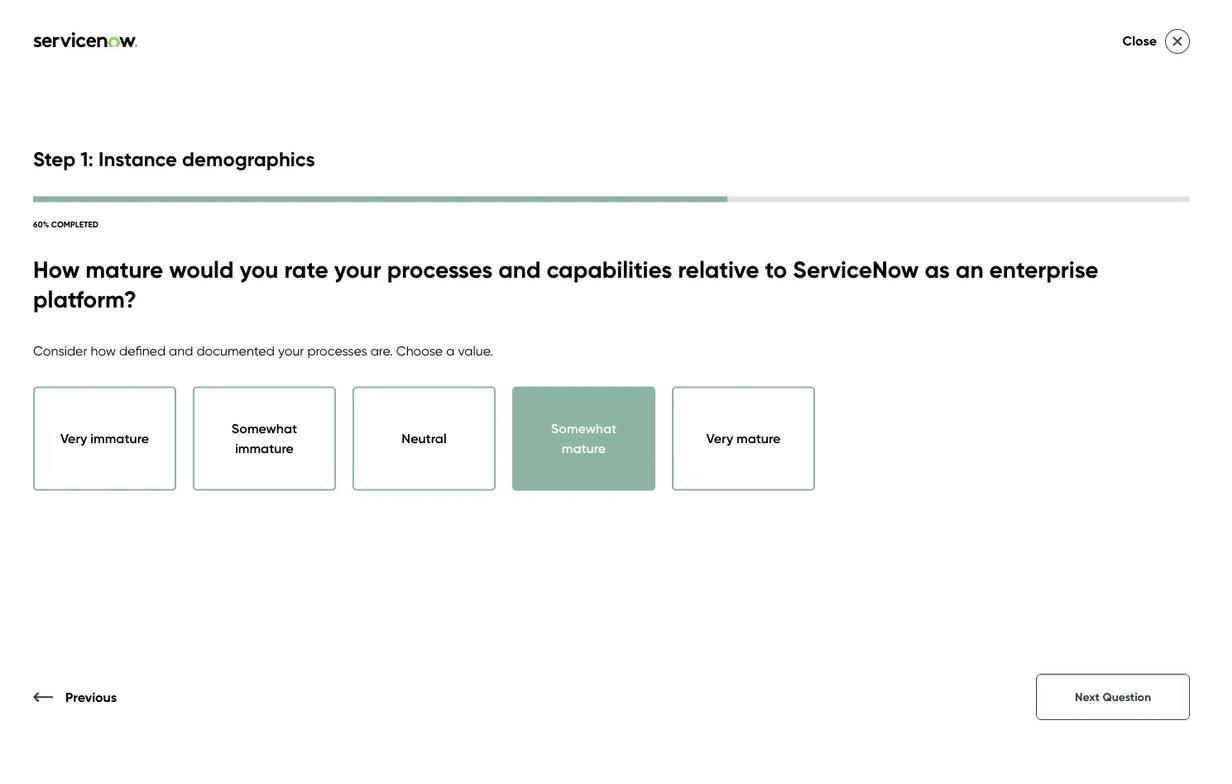 Task type: locate. For each thing, give the bounding box(es) containing it.
to right relative
[[765, 255, 787, 284]]

1 somewhat from the left
[[232, 421, 297, 437]]

are.
[[370, 343, 393, 359]]

1 horizontal spatial how
[[996, 390, 1021, 406]]

to left the find
[[930, 390, 943, 406]]

1 horizontal spatial and
[[498, 255, 541, 284]]

0 horizontal spatial team
[[833, 390, 867, 406]]

very mature
[[706, 431, 781, 447]]

mature for very
[[737, 431, 781, 447]]

how left the defined
[[91, 343, 116, 359]]

previous
[[65, 689, 117, 705]]

mature
[[85, 255, 163, 284], [737, 431, 781, 447], [562, 441, 606, 457]]

consider
[[33, 343, 87, 359]]

0 vertical spatial your
[[334, 255, 381, 284]]

next
[[1075, 691, 1100, 705]]

0 horizontal spatial to
[[765, 255, 787, 284]]

1 horizontal spatial somewhat
[[551, 421, 617, 437]]

1 vertical spatial team
[[833, 390, 867, 406]]

estimator inside use the platform team estimator to find out how many people you need to build yo
[[870, 390, 927, 406]]

2 somewhat from the left
[[551, 421, 617, 437]]

1 vertical spatial processes
[[307, 343, 367, 359]]

immature
[[91, 431, 149, 447], [235, 441, 294, 457]]

very immature
[[60, 431, 149, 447]]

0 horizontal spatial mature
[[85, 255, 163, 284]]

0 horizontal spatial how
[[91, 343, 116, 359]]

mature inside how mature would you rate your processes and capabilities relative to servicenow as an enterprise platform?
[[85, 255, 163, 284]]

1:
[[81, 146, 94, 171]]

0 horizontal spatial and
[[169, 343, 193, 359]]

to left build
[[1167, 390, 1180, 406]]

platform inside use the platform team estimator to find out how many people you need to build yo
[[779, 390, 830, 406]]

0 horizontal spatial you
[[240, 255, 278, 284]]

1 horizontal spatial team
[[1122, 181, 1221, 230]]

immature inside somewhat immature
[[235, 441, 294, 457]]

completed
[[51, 219, 98, 229]]

platform inside servicenow platform team estimator
[[956, 181, 1112, 230]]

0 vertical spatial you
[[240, 255, 278, 284]]

processes left "are."
[[307, 343, 367, 359]]

servicenow platform team estimator
[[730, 181, 1221, 282]]

estimator inside servicenow platform team estimator
[[730, 233, 905, 282]]

0 vertical spatial estimator
[[730, 233, 905, 282]]

processes for and
[[387, 255, 493, 284]]

estimator
[[730, 233, 905, 282], [870, 390, 927, 406]]

1 horizontal spatial platform
[[956, 181, 1112, 230]]

0 horizontal spatial platform
[[779, 390, 830, 406]]

2 horizontal spatial mature
[[737, 431, 781, 447]]

you
[[240, 255, 278, 284], [1108, 390, 1130, 406]]

1 vertical spatial estimator
[[870, 390, 927, 406]]

0 horizontal spatial immature
[[91, 431, 149, 447]]

how right the out
[[996, 390, 1021, 406]]

0 vertical spatial and
[[498, 255, 541, 284]]

0 vertical spatial platform
[[956, 181, 1112, 230]]

1 vertical spatial platform
[[779, 390, 830, 406]]

you inside use the platform team estimator to find out how many people you need to build yo
[[1108, 390, 1130, 406]]

0 vertical spatial processes
[[387, 255, 493, 284]]

team
[[1122, 181, 1221, 230], [833, 390, 867, 406]]

mature inside somewhat mature
[[562, 441, 606, 457]]

0 horizontal spatial somewhat
[[232, 421, 297, 437]]

servicenow
[[730, 181, 946, 230], [793, 255, 919, 284]]

your
[[334, 255, 381, 284], [278, 343, 304, 359]]

1 vertical spatial servicenow
[[793, 255, 919, 284]]

find
[[946, 390, 969, 406]]

defined
[[119, 343, 166, 359]]

1 horizontal spatial mature
[[562, 441, 606, 457]]

documented
[[196, 343, 275, 359]]

you left rate
[[240, 255, 278, 284]]

processes
[[387, 255, 493, 284], [307, 343, 367, 359]]

1 vertical spatial how
[[996, 390, 1021, 406]]

your inside how mature would you rate your processes and capabilities relative to servicenow as an enterprise platform?
[[334, 255, 381, 284]]

to inside how mature would you rate your processes and capabilities relative to servicenow as an enterprise platform?
[[765, 255, 787, 284]]

value.
[[458, 343, 493, 359]]

platform up the "enterprise"
[[956, 181, 1112, 230]]

immature for somewhat immature
[[235, 441, 294, 457]]

somewhat immature
[[232, 421, 297, 457]]

0 horizontal spatial your
[[278, 343, 304, 359]]

0 vertical spatial servicenow
[[730, 181, 946, 230]]

1 very from the left
[[60, 431, 87, 447]]

how inside use the platform team estimator to find out how many people you need to build yo
[[996, 390, 1021, 406]]

somewhat
[[232, 421, 297, 437], [551, 421, 617, 437]]

0 horizontal spatial processes
[[307, 343, 367, 359]]

platform right the
[[779, 390, 830, 406]]

0 vertical spatial team
[[1122, 181, 1221, 230]]

1 horizontal spatial immature
[[235, 441, 294, 457]]

processes up a on the left of the page
[[387, 255, 493, 284]]

use the platform team estimator to find out how many people you need to build yo
[[730, 390, 1223, 426]]

step 1: instance demographics
[[33, 146, 315, 171]]

neutral
[[402, 431, 447, 447]]

1 vertical spatial your
[[278, 343, 304, 359]]

processes inside how mature would you rate your processes and capabilities relative to servicenow as an enterprise platform?
[[387, 255, 493, 284]]

1 vertical spatial you
[[1108, 390, 1130, 406]]

0 vertical spatial how
[[91, 343, 116, 359]]

1 horizontal spatial you
[[1108, 390, 1130, 406]]

choose
[[396, 343, 443, 359]]

to
[[765, 255, 787, 284], [930, 390, 943, 406], [1167, 390, 1180, 406]]

an
[[956, 255, 984, 284]]

0 horizontal spatial very
[[60, 431, 87, 447]]

next question
[[1075, 691, 1151, 705]]

1 horizontal spatial very
[[706, 431, 733, 447]]

you left 'need'
[[1108, 390, 1130, 406]]

1 horizontal spatial your
[[334, 255, 381, 284]]

somewhat mature
[[551, 421, 617, 457]]

1 horizontal spatial processes
[[387, 255, 493, 284]]

platform
[[956, 181, 1112, 230], [779, 390, 830, 406]]

very for very immature
[[60, 431, 87, 447]]

2 horizontal spatial to
[[1167, 390, 1180, 406]]

2 very from the left
[[706, 431, 733, 447]]

platform?
[[33, 285, 137, 314]]

and
[[498, 255, 541, 284], [169, 343, 193, 359]]

your right rate
[[334, 255, 381, 284]]

very
[[60, 431, 87, 447], [706, 431, 733, 447]]

enterprise
[[989, 255, 1099, 284]]

how
[[91, 343, 116, 359], [996, 390, 1021, 406]]

your right documented
[[278, 343, 304, 359]]



Task type: vqa. For each thing, say whether or not it's contained in the screenshot.
'Benefits' link
no



Task type: describe. For each thing, give the bounding box(es) containing it.
many
[[1024, 390, 1058, 406]]

1 horizontal spatial to
[[930, 390, 943, 406]]

as
[[925, 255, 950, 284]]

capabilities
[[547, 255, 672, 284]]

servicenow inside servicenow platform team estimator
[[730, 181, 946, 230]]

processes for are.
[[307, 343, 367, 359]]

people
[[1061, 390, 1104, 406]]

team inside servicenow platform team estimator
[[1122, 181, 1221, 230]]

out
[[972, 390, 992, 406]]

rate
[[284, 255, 328, 284]]

immature for very immature
[[91, 431, 149, 447]]

and inside how mature would you rate your processes and capabilities relative to servicenow as an enterprise platform?
[[498, 255, 541, 284]]

your for documented
[[278, 343, 304, 359]]

instance
[[98, 146, 177, 171]]

the
[[756, 390, 776, 406]]

yo
[[1216, 390, 1223, 406]]

servicenow image
[[33, 704, 126, 718]]

demographics
[[182, 146, 315, 171]]

how mature would you rate your processes and capabilities relative to servicenow as an enterprise platform?
[[33, 255, 1099, 314]]

next question link
[[1036, 674, 1190, 721]]

mature for somewhat
[[562, 441, 606, 457]]

1 vertical spatial and
[[169, 343, 193, 359]]

60% completed
[[33, 219, 98, 229]]

consider how defined and documented your processes are. choose a value.
[[33, 343, 493, 359]]

need
[[1133, 390, 1164, 406]]

relative
[[678, 255, 759, 284]]

servicenow inside how mature would you rate your processes and capabilities relative to servicenow as an enterprise platform?
[[793, 255, 919, 284]]

would
[[169, 255, 234, 284]]

your for rate
[[334, 255, 381, 284]]

you inside how mature would you rate your processes and capabilities relative to servicenow as an enterprise platform?
[[240, 255, 278, 284]]

team inside use the platform team estimator to find out how many people you need to build yo
[[833, 390, 867, 406]]

build
[[1183, 390, 1213, 406]]

mature for how
[[85, 255, 163, 284]]

very for very mature
[[706, 431, 733, 447]]

a
[[446, 343, 455, 359]]

use
[[730, 390, 752, 406]]

question
[[1103, 691, 1151, 705]]

somewhat for immature
[[232, 421, 297, 437]]

how
[[33, 255, 80, 284]]

step
[[33, 146, 76, 171]]

close
[[1123, 33, 1157, 49]]

60%
[[33, 219, 49, 229]]

somewhat for mature
[[551, 421, 617, 437]]



